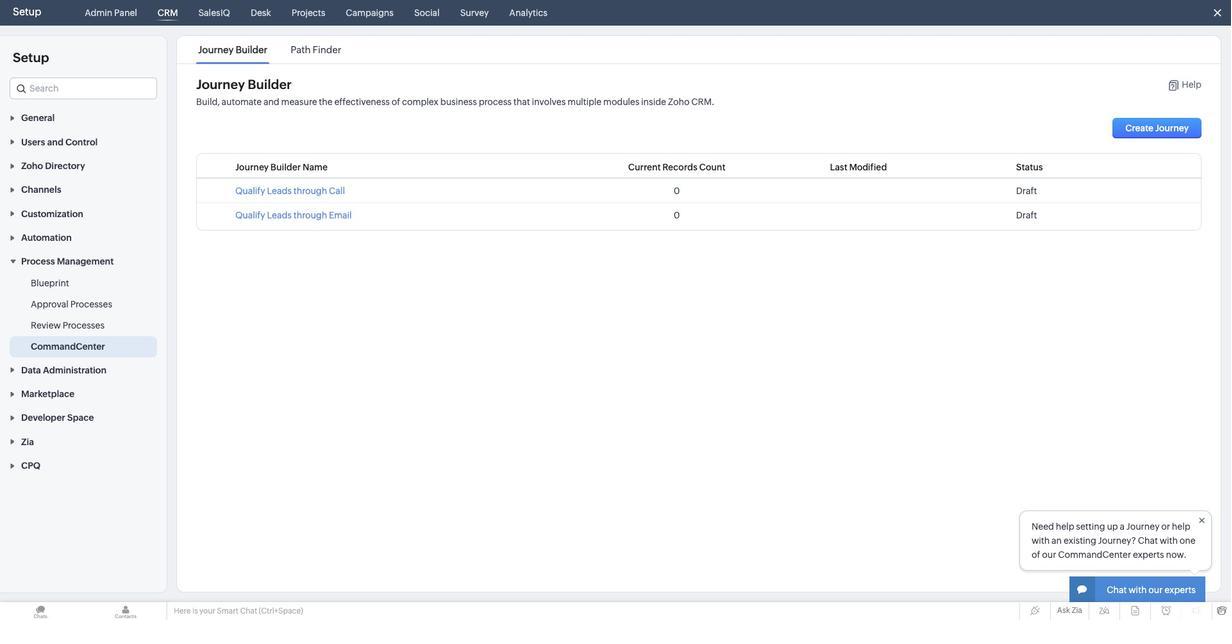 Task type: locate. For each thing, give the bounding box(es) containing it.
projects
[[292, 8, 325, 18]]

admin panel link
[[80, 0, 142, 26]]

admin panel
[[85, 8, 137, 18]]

chats image
[[0, 603, 81, 621]]

campaigns
[[346, 8, 394, 18]]

crm link
[[153, 0, 183, 26]]

is
[[192, 607, 198, 616]]

survey
[[460, 8, 489, 18]]

contacts image
[[85, 603, 166, 621]]

analytics
[[509, 8, 548, 18]]

social link
[[409, 0, 445, 26]]

survey link
[[455, 0, 494, 26]]

crm
[[158, 8, 178, 18]]

ask
[[1057, 607, 1070, 616]]

social
[[414, 8, 440, 18]]

zia
[[1072, 607, 1082, 616]]

smart
[[217, 607, 239, 616]]

salesiq link
[[193, 0, 235, 26]]

here
[[174, 607, 191, 616]]

here is your smart chat (ctrl+space)
[[174, 607, 303, 616]]

desk
[[251, 8, 271, 18]]

campaigns link
[[341, 0, 399, 26]]

(ctrl+space)
[[259, 607, 303, 616]]



Task type: vqa. For each thing, say whether or not it's contained in the screenshot.
your
yes



Task type: describe. For each thing, give the bounding box(es) containing it.
analytics link
[[504, 0, 553, 26]]

your
[[199, 607, 215, 616]]

salesiq
[[198, 8, 230, 18]]

chat
[[240, 607, 257, 616]]

admin
[[85, 8, 112, 18]]

desk link
[[245, 0, 276, 26]]

projects link
[[286, 0, 330, 26]]

setup
[[13, 6, 41, 18]]

ask zia
[[1057, 607, 1082, 616]]

panel
[[114, 8, 137, 18]]



